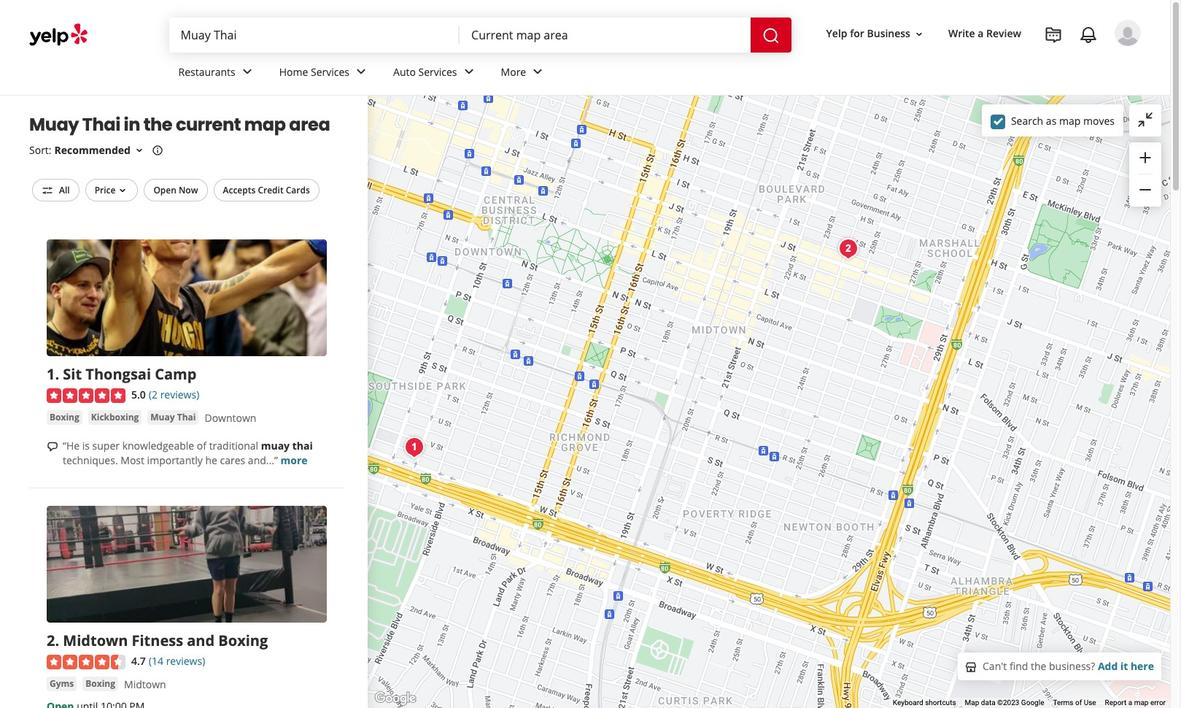 Task type: vqa. For each thing, say whether or not it's contained in the screenshot.
Get
no



Task type: locate. For each thing, give the bounding box(es) containing it.
importantly
[[147, 453, 203, 467]]

muay
[[29, 112, 79, 136], [151, 411, 175, 423]]

muay
[[261, 439, 290, 453]]

16 chevron down v2 image right 'business'
[[914, 28, 925, 40]]

1 vertical spatial boxing link
[[83, 676, 118, 691]]

"he is super knowledgeable of traditional muay thai techniques. most importantly he cares and..." more
[[63, 439, 313, 467]]

1 horizontal spatial 24 chevron down v2 image
[[353, 63, 370, 81]]

0 vertical spatial boxing button
[[47, 410, 82, 425]]

map for search as map moves
[[1060, 114, 1081, 127]]

1 vertical spatial a
[[1129, 699, 1133, 707]]

24 chevron down v2 image inside restaurants link
[[238, 63, 256, 81]]

thai inside "button"
[[177, 411, 196, 423]]

reviews) down camp
[[160, 388, 200, 402]]

2 horizontal spatial map
[[1135, 699, 1149, 707]]

boxing link up the "he
[[47, 410, 82, 425]]

thai
[[292, 439, 313, 453]]

fitness
[[132, 631, 183, 650]]

muay thai link
[[148, 410, 199, 425]]

accepts credit cards
[[223, 184, 310, 196]]

0 horizontal spatial thai
[[82, 112, 120, 136]]

5 star rating image
[[47, 388, 126, 403]]

.
[[55, 365, 59, 384], [55, 631, 59, 650]]

16 chevron down v2 image
[[914, 28, 925, 40], [133, 144, 145, 156]]

1 24 chevron down v2 image from the left
[[238, 63, 256, 81]]

current
[[176, 112, 241, 136]]

muay up sort:
[[29, 112, 79, 136]]

of up he
[[197, 439, 207, 453]]

24 chevron down v2 image left 'auto'
[[353, 63, 370, 81]]

boxing button
[[47, 410, 82, 425], [83, 676, 118, 691]]

16 chevron down v2 image for recommended
[[133, 144, 145, 156]]

google
[[1022, 699, 1045, 707]]

24 chevron down v2 image
[[529, 63, 547, 81]]

muay for muay thai
[[151, 411, 175, 423]]

a for report
[[1129, 699, 1133, 707]]

of left "use"
[[1076, 699, 1083, 707]]

0 vertical spatial reviews)
[[160, 388, 200, 402]]

0 vertical spatial 16 chevron down v2 image
[[914, 28, 925, 40]]

business?
[[1050, 659, 1096, 673]]

0 horizontal spatial none field
[[181, 27, 448, 43]]

(14
[[149, 654, 164, 668]]

0 horizontal spatial a
[[978, 27, 984, 40]]

0 horizontal spatial of
[[197, 439, 207, 453]]

add
[[1098, 659, 1118, 673]]

0 vertical spatial of
[[197, 439, 207, 453]]

1 vertical spatial 16 chevron down v2 image
[[133, 144, 145, 156]]

reviews)
[[160, 388, 200, 402], [166, 654, 205, 668]]

None search field
[[169, 18, 795, 53]]

muay thai in the current map area
[[29, 112, 330, 136]]

downtown
[[205, 411, 257, 425]]

and
[[187, 631, 215, 650]]

0 horizontal spatial 16 chevron down v2 image
[[133, 144, 145, 156]]

0 vertical spatial thai
[[82, 112, 120, 136]]

. for 2
[[55, 631, 59, 650]]

1 services from the left
[[311, 65, 350, 79]]

4.7 star rating image
[[47, 655, 126, 669]]

16 chevron down v2 image inside yelp for business button
[[914, 28, 925, 40]]

open now
[[154, 184, 198, 196]]

terms of use
[[1054, 699, 1097, 707]]

(2 reviews)
[[149, 388, 200, 402]]

24 chevron down v2 image inside the auto services link
[[460, 63, 478, 81]]

map right "as"
[[1060, 114, 1081, 127]]

24 chevron down v2 image inside home services "link"
[[353, 63, 370, 81]]

0 horizontal spatial services
[[311, 65, 350, 79]]

none field up home services
[[181, 27, 448, 43]]

1 horizontal spatial 16 chevron down v2 image
[[914, 28, 925, 40]]

yelp for business button
[[821, 21, 931, 47]]

here
[[1131, 659, 1155, 673]]

24 chevron down v2 image
[[238, 63, 256, 81], [353, 63, 370, 81], [460, 63, 478, 81]]

16 chevron down v2 image left 16 info v2 image
[[133, 144, 145, 156]]

0 vertical spatial .
[[55, 365, 59, 384]]

moves
[[1084, 114, 1115, 127]]

add it here button
[[1098, 659, 1155, 673]]

1 horizontal spatial none field
[[472, 27, 739, 43]]

1 vertical spatial reviews)
[[166, 654, 205, 668]]

boxing link down 4.7 star rating image
[[83, 676, 118, 691]]

services for home services
[[311, 65, 350, 79]]

0 horizontal spatial boxing link
[[47, 410, 82, 425]]

0 vertical spatial midtown
[[63, 631, 128, 650]]

auto
[[393, 65, 416, 79]]

2 none field from the left
[[472, 27, 739, 43]]

muay inside muay thai "button"
[[151, 411, 175, 423]]

1 horizontal spatial a
[[1129, 699, 1133, 707]]

restaurants link
[[167, 53, 268, 95]]

24 chevron down v2 image right auto services
[[460, 63, 478, 81]]

write a review link
[[943, 21, 1028, 47]]

the right "find"
[[1031, 659, 1047, 673]]

services right "home"
[[311, 65, 350, 79]]

Find text field
[[181, 27, 448, 43]]

map for report a map error
[[1135, 699, 1149, 707]]

1 horizontal spatial muay
[[151, 411, 175, 423]]

thai up recommended "dropdown button"
[[82, 112, 120, 136]]

muay down (2 at left
[[151, 411, 175, 423]]

map region
[[261, 0, 1182, 708]]

2 horizontal spatial boxing
[[218, 631, 268, 650]]

2 vertical spatial boxing
[[86, 677, 115, 690]]

services
[[311, 65, 350, 79], [419, 65, 457, 79]]

google image
[[372, 689, 420, 708]]

0 horizontal spatial the
[[144, 112, 172, 136]]

midtown
[[63, 631, 128, 650], [124, 677, 166, 691]]

open now button
[[144, 179, 208, 201]]

thai
[[82, 112, 120, 136], [177, 411, 196, 423]]

2 . midtown fitness and boxing
[[47, 631, 268, 650]]

4.7 link
[[131, 653, 146, 669]]

1 vertical spatial .
[[55, 631, 59, 650]]

None field
[[181, 27, 448, 43], [472, 27, 739, 43]]

camp
[[155, 365, 197, 384]]

boxing button up the "he
[[47, 410, 82, 425]]

1 horizontal spatial map
[[1060, 114, 1081, 127]]

boxing up the "he
[[50, 411, 79, 423]]

map
[[965, 699, 980, 707]]

shortcuts
[[926, 699, 957, 707]]

auto services
[[393, 65, 457, 79]]

0 horizontal spatial boxing button
[[47, 410, 82, 425]]

a for write
[[978, 27, 984, 40]]

zoom out image
[[1137, 181, 1155, 199]]

map left error at the bottom of the page
[[1135, 699, 1149, 707]]

collapse map image
[[1137, 111, 1155, 128]]

1 horizontal spatial of
[[1076, 699, 1083, 707]]

0 vertical spatial the
[[144, 112, 172, 136]]

the up 16 info v2 image
[[144, 112, 172, 136]]

1 horizontal spatial boxing button
[[83, 676, 118, 691]]

sit thongsai camp image
[[400, 432, 429, 462]]

search image
[[762, 27, 780, 44]]

keyboard
[[893, 699, 924, 707]]

can't
[[983, 659, 1007, 673]]

1 . sit thongsai camp
[[47, 365, 197, 384]]

(2 reviews) link
[[149, 386, 200, 402]]

services inside "link"
[[311, 65, 350, 79]]

24 chevron down v2 image right the restaurants
[[238, 63, 256, 81]]

boxing button down 4.7 star rating image
[[83, 676, 118, 691]]

0 vertical spatial muay
[[29, 112, 79, 136]]

group
[[1130, 142, 1162, 207]]

all button
[[32, 179, 79, 202]]

recommended button
[[54, 143, 145, 157]]

the
[[144, 112, 172, 136], [1031, 659, 1047, 673]]

. left sit
[[55, 365, 59, 384]]

0 vertical spatial a
[[978, 27, 984, 40]]

kickboxing
[[91, 411, 139, 423]]

find
[[1010, 659, 1029, 673]]

none field up business categories element
[[472, 27, 739, 43]]

2 24 chevron down v2 image from the left
[[353, 63, 370, 81]]

sit
[[63, 365, 82, 384]]

of
[[197, 439, 207, 453], [1076, 699, 1083, 707]]

a right report
[[1129, 699, 1133, 707]]

1 vertical spatial boxing button
[[83, 676, 118, 691]]

1 vertical spatial thai
[[177, 411, 196, 423]]

1 vertical spatial the
[[1031, 659, 1047, 673]]

reviews) down and
[[166, 654, 205, 668]]

services right 'auto'
[[419, 65, 457, 79]]

2 horizontal spatial 24 chevron down v2 image
[[460, 63, 478, 81]]

0 horizontal spatial muay
[[29, 112, 79, 136]]

home
[[279, 65, 308, 79]]

2 services from the left
[[419, 65, 457, 79]]

2 . from the top
[[55, 631, 59, 650]]

map left area
[[244, 112, 286, 136]]

3 24 chevron down v2 image from the left
[[460, 63, 478, 81]]

boxing right and
[[218, 631, 268, 650]]

0 horizontal spatial boxing
[[50, 411, 79, 423]]

and..."
[[248, 453, 278, 467]]

0 horizontal spatial 24 chevron down v2 image
[[238, 63, 256, 81]]

thai down (2 reviews)
[[177, 411, 196, 423]]

1 vertical spatial muay
[[151, 411, 175, 423]]

midtown up 4.7 star rating image
[[63, 631, 128, 650]]

report
[[1106, 699, 1127, 707]]

services for auto services
[[419, 65, 457, 79]]

none field near
[[472, 27, 739, 43]]

1 horizontal spatial the
[[1031, 659, 1047, 673]]

muay thai
[[151, 411, 196, 423]]

gyms
[[50, 677, 74, 690]]

boxing link
[[47, 410, 82, 425], [83, 676, 118, 691]]

a inside write a review "link"
[[978, 27, 984, 40]]

1 . from the top
[[55, 365, 59, 384]]

0 vertical spatial boxing
[[50, 411, 79, 423]]

zoom in image
[[1137, 149, 1155, 166]]

1 none field from the left
[[181, 27, 448, 43]]

1 horizontal spatial thai
[[177, 411, 196, 423]]

a right write
[[978, 27, 984, 40]]

boxing down 4.7 star rating image
[[86, 677, 115, 690]]

0 vertical spatial boxing link
[[47, 410, 82, 425]]

. up 4.7 star rating image
[[55, 631, 59, 650]]

midtown fitness and boxing image
[[834, 234, 863, 263]]

16 chevron down v2 image inside recommended "dropdown button"
[[133, 144, 145, 156]]

1 horizontal spatial services
[[419, 65, 457, 79]]

1 vertical spatial of
[[1076, 699, 1083, 707]]

write a review
[[949, 27, 1022, 40]]

boxing button for the topmost boxing link
[[47, 410, 82, 425]]

midtown down 4.7
[[124, 677, 166, 691]]

5.0
[[131, 388, 146, 402]]

projects image
[[1045, 26, 1063, 44]]

24 chevron down v2 image for home services
[[353, 63, 370, 81]]

"he
[[63, 439, 80, 453]]



Task type: describe. For each thing, give the bounding box(es) containing it.
it
[[1121, 659, 1129, 673]]

of inside '"he is super knowledgeable of traditional muay thai techniques. most importantly he cares and..." more'
[[197, 439, 207, 453]]

0 horizontal spatial map
[[244, 112, 286, 136]]

home services link
[[268, 53, 382, 95]]

1
[[47, 365, 55, 384]]

muay for muay thai in the current map area
[[29, 112, 79, 136]]

business categories element
[[167, 53, 1142, 95]]

credit
[[258, 184, 284, 196]]

knowledgeable
[[122, 439, 194, 453]]

gyms link
[[47, 676, 77, 691]]

cares
[[220, 453, 245, 467]]

©2023
[[998, 699, 1020, 707]]

kickboxing button
[[88, 410, 142, 425]]

(2
[[149, 388, 158, 402]]

data
[[982, 699, 996, 707]]

midtown fitness and boxing link
[[63, 631, 268, 650]]

notifications image
[[1080, 26, 1098, 44]]

can't find the business? add it here
[[983, 659, 1155, 673]]

2
[[47, 631, 55, 650]]

open
[[154, 184, 177, 196]]

more link
[[489, 53, 559, 95]]

1 horizontal spatial boxing
[[86, 677, 115, 690]]

kickboxing link
[[88, 410, 142, 425]]

thongsai
[[86, 365, 151, 384]]

home services
[[279, 65, 350, 79]]

error
[[1151, 699, 1166, 707]]

all
[[59, 184, 70, 196]]

. for 1
[[55, 365, 59, 384]]

yelp
[[827, 27, 848, 40]]

(14 reviews) link
[[149, 653, 205, 669]]

search as map moves
[[1012, 114, 1115, 127]]

for
[[850, 27, 865, 40]]

5.0 link
[[131, 386, 146, 402]]

area
[[289, 112, 330, 136]]

auto services link
[[382, 53, 489, 95]]

report a map error
[[1106, 699, 1166, 707]]

recommended
[[54, 143, 131, 157]]

boxing button for the right boxing link
[[83, 676, 118, 691]]

accepts
[[223, 184, 256, 196]]

super
[[92, 439, 120, 453]]

more
[[501, 65, 526, 79]]

techniques.
[[63, 453, 118, 467]]

gyms button
[[47, 676, 77, 691]]

16 info v2 image
[[152, 144, 163, 156]]

thai for muay thai in the current map area
[[82, 112, 120, 136]]

sit thongsai camp link
[[63, 365, 197, 384]]

price button
[[85, 179, 138, 202]]

keyboard shortcuts
[[893, 699, 957, 707]]

accepts credit cards button
[[214, 179, 320, 201]]

terms of use link
[[1054, 699, 1097, 707]]

sort:
[[29, 143, 51, 157]]

16 bizhouse v2 image
[[966, 661, 977, 673]]

24 chevron down v2 image for auto services
[[460, 63, 478, 81]]

keyboard shortcuts button
[[893, 698, 957, 708]]

4.7
[[131, 654, 146, 668]]

filters group
[[29, 179, 322, 202]]

he
[[205, 453, 217, 467]]

Near text field
[[472, 27, 739, 43]]

1 vertical spatial midtown
[[124, 677, 166, 691]]

1 horizontal spatial boxing link
[[83, 676, 118, 691]]

user actions element
[[815, 18, 1162, 108]]

use
[[1084, 699, 1097, 707]]

muay thai button
[[148, 410, 199, 425]]

restaurants
[[178, 65, 236, 79]]

map data ©2023 google
[[965, 699, 1045, 707]]

traditional
[[209, 439, 258, 453]]

cards
[[286, 184, 310, 196]]

more link
[[281, 453, 308, 467]]

more
[[281, 453, 308, 467]]

thai for muay thai
[[177, 411, 196, 423]]

jeremy m. image
[[1115, 20, 1142, 46]]

most
[[121, 453, 145, 467]]

review
[[987, 27, 1022, 40]]

reviews) for camp
[[160, 388, 200, 402]]

none field find
[[181, 27, 448, 43]]

16 chevron down v2 image
[[117, 185, 129, 197]]

business
[[868, 27, 911, 40]]

1 vertical spatial boxing
[[218, 631, 268, 650]]

reviews) for and
[[166, 654, 205, 668]]

now
[[179, 184, 198, 196]]

16 chevron down v2 image for yelp for business
[[914, 28, 925, 40]]

report a map error link
[[1106, 699, 1166, 707]]

16 filter v2 image
[[42, 185, 53, 197]]

in
[[124, 112, 140, 136]]

search
[[1012, 114, 1044, 127]]

price
[[95, 184, 116, 196]]

as
[[1047, 114, 1057, 127]]

terms
[[1054, 699, 1074, 707]]

16 speech v2 image
[[47, 441, 58, 452]]

(14 reviews)
[[149, 654, 205, 668]]

24 chevron down v2 image for restaurants
[[238, 63, 256, 81]]



